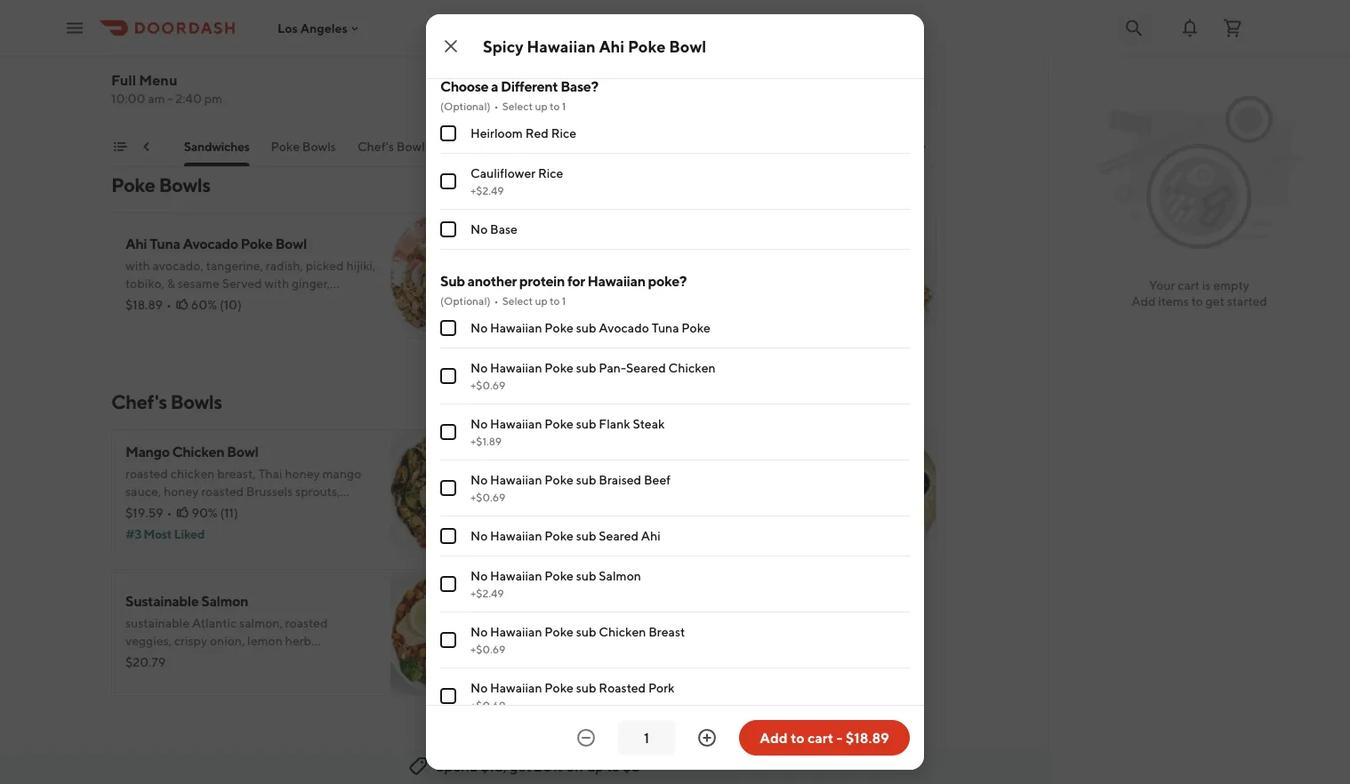 Task type: locate. For each thing, give the bounding box(es) containing it.
0 horizontal spatial seaweed,
[[174, 294, 227, 309]]

bowl inside dialog
[[669, 36, 707, 56]]

1 vertical spatial chef's
[[111, 391, 167, 414]]

no inside no hawaiian poke sub pan-seared chicken +$0.69
[[471, 361, 488, 376]]

beefsteak
[[237, 41, 293, 56]]

2 horizontal spatial chicken
[[669, 361, 716, 376]]

0 vertical spatial -
[[168, 91, 173, 106]]

6 sub from the top
[[576, 569, 597, 584]]

no inside choose a different base? group
[[471, 222, 488, 237]]

None checkbox
[[440, 174, 456, 190], [440, 481, 456, 497], [440, 577, 456, 593], [440, 633, 456, 649], [440, 174, 456, 190], [440, 481, 456, 497], [440, 577, 456, 593], [440, 633, 456, 649]]

chef's bowls
[[358, 139, 431, 154], [111, 391, 222, 414]]

los
[[278, 21, 298, 35]]

no for no hawaiian poke sub braised beef +$0.69
[[471, 473, 488, 488]]

bowl up radish,
[[275, 235, 307, 252]]

hawaiian for no hawaiian poke sub pan-seared chicken +$0.69
[[490, 361, 542, 376]]

purple down sauce,
[[125, 502, 162, 517]]

0 horizontal spatial red
[[325, 502, 344, 517]]

spicy hawaiian ahi poke bowl with sriracha, mango, macadamia nut, red fresno chile, onion, ginger, shallots, seaweed, furikake, & sesame vinaigrette
[[545, 235, 796, 309]]

with up "tobiko,"
[[125, 258, 150, 273]]

add for golden cauliflower
[[471, 89, 496, 104]]

2 no from the top
[[471, 321, 488, 335]]

poke bowls down the own
[[111, 174, 211, 197]]

1 horizontal spatial get
[[1206, 294, 1225, 309]]

0 horizontal spatial carrot
[[201, 502, 235, 517]]

thai
[[258, 467, 283, 481]]

purple inside line-caught ahi tuna bowl line-caught ahi tuna, sushi rice, purple kale & carrot salad, edamame, pickled onion, macadamia nuts, pickled cucumber, scallion, chili citrus ponzu
[[726, 476, 763, 490]]

seared down nuts, on the bottom left of page
[[599, 529, 639, 544]]

sides
[[705, 139, 736, 154], [781, 139, 812, 154]]

chef's up mango
[[111, 391, 167, 414]]

pm
[[204, 91, 223, 106]]

bowl up rice,
[[686, 452, 717, 469]]

salad, down braised
[[592, 493, 624, 508]]

cart inside your cart is empty add items to get started
[[1178, 278, 1200, 293]]

(11)
[[220, 506, 238, 521]]

+$0.69 for no hawaiian poke sub roasted pork
[[471, 699, 506, 712]]

tomato,
[[296, 41, 339, 56]]

hot sides button
[[757, 138, 812, 166]]

hawaiian inside no hawaiian poke sub pan-seared chicken +$0.69
[[490, 361, 542, 376]]

poke down the no hawaiian poke sub avocado tuna poke
[[545, 361, 574, 376]]

None checkbox
[[440, 368, 456, 384], [440, 424, 456, 440], [440, 689, 456, 705], [440, 368, 456, 384], [440, 424, 456, 440], [440, 689, 456, 705]]

onion, inside line-caught ahi tuna bowl line-caught ahi tuna, sushi rice, purple kale & carrot salad, edamame, pickled onion, macadamia nuts, pickled cucumber, scallion, chili citrus ponzu
[[732, 493, 767, 508]]

hawaiian inside no hawaiian poke sub braised beef +$0.69
[[490, 473, 542, 488]]

salmon inside no hawaiian poke sub salmon +$2.49
[[599, 569, 641, 584]]

1 horizontal spatial carrot
[[556, 493, 590, 508]]

sub down furikake,
[[576, 321, 597, 335]]

up
[[535, 100, 548, 112], [535, 295, 548, 307], [587, 759, 604, 775]]

cucumber,
[[687, 511, 746, 526]]

chicken up the chicken
[[172, 444, 224, 460]]

sub down caught
[[576, 473, 597, 488]]

add for mango chicken bowl
[[471, 524, 496, 538]]

sub left flank
[[576, 417, 597, 432]]

1 vertical spatial your
[[1150, 278, 1176, 293]]

0 vertical spatial +$2.49
[[471, 184, 504, 197]]

20%
[[534, 759, 564, 775]]

sprouts,
[[296, 485, 340, 499]]

salmon,
[[239, 616, 283, 631]]

1 +$2.49 from the top
[[471, 184, 504, 197]]

1 horizontal spatial avocado
[[599, 321, 649, 335]]

4 no from the top
[[471, 417, 488, 432]]

1 vertical spatial salmon
[[201, 593, 248, 610]]

$18.89 for $18.89 •
[[125, 298, 163, 312]]

1 horizontal spatial -
[[837, 730, 843, 747]]

0 horizontal spatial $19.59
[[125, 506, 163, 521]]

macadamia
[[667, 258, 731, 273], [545, 511, 610, 526]]

poke up the tangerine,
[[241, 235, 273, 252]]

poke inside no hawaiian poke sub braised beef +$0.69
[[545, 473, 574, 488]]

up down protein
[[535, 295, 548, 307]]

0 horizontal spatial shallots,
[[125, 294, 172, 309]]

0 horizontal spatial with
[[125, 258, 150, 273]]

(optional) down choose
[[440, 100, 491, 112]]

sub inside "no hawaiian poke sub chicken breast +$0.69"
[[576, 625, 597, 640]]

+$1.89
[[471, 435, 502, 448]]

ahi right ponzu
[[641, 529, 661, 544]]

1 horizontal spatial chef's bowls
[[358, 139, 431, 154]]

bowls down rockenwagner at left top
[[303, 139, 337, 154]]

hawaiian for no hawaiian poke sub braised beef +$0.69
[[490, 473, 542, 488]]

• up #3 most liked
[[167, 506, 172, 521]]

1 horizontal spatial cauliflower
[[471, 166, 536, 181]]

served
[[222, 276, 262, 291]]

7 no from the top
[[471, 569, 488, 584]]

bowl right cheese,
[[669, 36, 707, 56]]

sub inside no hawaiian poke sub flank steak +$1.89
[[576, 417, 597, 432]]

2 +$0.69 from the top
[[471, 491, 506, 504]]

$19.59 for $19.59
[[545, 515, 583, 529]]

roasted up herb
[[285, 616, 328, 631]]

avocado
[[183, 235, 238, 252], [599, 321, 649, 335]]

onion, down mango,
[[616, 276, 651, 291]]

honey up sprouts,
[[285, 467, 320, 481]]

spicy for spicy hawaiian ahi poke bowl with sriracha, mango, macadamia nut, red fresno chile, onion, ginger, shallots, seaweed, furikake, & sesame vinaigrette
[[545, 235, 580, 252]]

sustainable
[[125, 593, 199, 610]]

2 (optional) from the top
[[440, 295, 491, 307]]

tuna up beef
[[652, 452, 683, 469]]

classic grilled cheese image
[[811, 0, 937, 122]]

1 horizontal spatial shallots,
[[694, 276, 741, 291]]

select down protein
[[502, 295, 533, 307]]

1 select from the top
[[502, 100, 533, 112]]

rice right red
[[551, 126, 577, 141]]

0 vertical spatial cart
[[1178, 278, 1200, 293]]

& up liked
[[191, 502, 199, 517]]

0 horizontal spatial purple
[[125, 502, 162, 517]]

onion, up scallion,
[[732, 493, 767, 508]]

1 vertical spatial seared
[[599, 529, 639, 544]]

kale up scallion,
[[765, 476, 789, 490]]

poke bowls button
[[271, 138, 337, 166]]

& inside mango chicken bowl roasted chicken breast, thai honey mango sauce, honey roasted brussels sprouts, purple kale & carrot salad, heirloom red rice
[[191, 502, 199, 517]]

0 vertical spatial your
[[107, 139, 133, 154]]

poke down line-
[[545, 473, 574, 488]]

0 vertical spatial shallots,
[[694, 276, 741, 291]]

1 vertical spatial toasts
[[111, 748, 166, 771]]

sides for marketplace sides
[[705, 139, 736, 154]]

spicy up a
[[483, 36, 524, 56]]

onion, inside sustainable salmon sustainable atlantic salmon, roasted veggies, crispy onion, lemon herb chimichurri, rosemary sweet potato hash
[[210, 634, 245, 649]]

1 horizontal spatial red
[[759, 258, 778, 273]]

1 horizontal spatial sides
[[781, 139, 812, 154]]

hawaiian
[[527, 36, 596, 56], [582, 235, 640, 252], [588, 273, 646, 290], [490, 321, 542, 335], [490, 361, 542, 376], [490, 417, 542, 432], [490, 473, 542, 488], [490, 529, 542, 544], [490, 569, 542, 584], [490, 625, 542, 640], [490, 681, 542, 696]]

seaweed, inside 'ahi tuna avocado poke bowl with avocado, tangerine, radish, picked hijiki, tobiko, & sesame  served with ginger, shallots, seaweed, & furikake'
[[174, 294, 227, 309]]

no for no hawaiian poke sub roasted pork +$0.69
[[471, 681, 488, 696]]

no hawaiian poke sub salmon +$2.49
[[471, 569, 641, 600]]

chili
[[545, 529, 569, 544]]

chicken
[[171, 467, 215, 481]]

tangerine,
[[206, 258, 263, 273]]

1 horizontal spatial cart
[[1178, 278, 1200, 293]]

seared up steak
[[626, 361, 666, 376]]

8 no from the top
[[471, 625, 488, 640]]

get
[[1206, 294, 1225, 309], [510, 759, 532, 775]]

1 vertical spatial purple
[[125, 502, 162, 517]]

no hawaiian poke sub pan-seared chicken +$0.69
[[471, 361, 716, 392]]

add button for spicy hawaiian ahi poke bowl
[[460, 300, 506, 328]]

mango,
[[622, 258, 664, 273]]

bowls inside button
[[303, 139, 337, 154]]

ahi
[[599, 36, 625, 56], [125, 235, 147, 252], [643, 235, 664, 252], [628, 452, 650, 469], [613, 476, 633, 490], [641, 529, 661, 544]]

1 inside choose a different base? (optional) • select up to 1
[[562, 100, 566, 112]]

your left scroll menu navigation left icon
[[107, 139, 133, 154]]

to inside your cart is empty add items to get started
[[1192, 294, 1204, 309]]

1 vertical spatial 1
[[562, 295, 566, 307]]

bowls left heirloom red rice option
[[397, 139, 431, 154]]

chef's bowls up mango
[[111, 391, 222, 414]]

rosemary
[[195, 652, 247, 666]]

0 vertical spatial toasts
[[452, 139, 488, 154]]

0 vertical spatial poke bowls
[[271, 139, 337, 154]]

cauliflower rice +$2.49
[[471, 166, 564, 197]]

spicy up fresno at the left of page
[[545, 235, 580, 252]]

No Base checkbox
[[440, 222, 456, 238]]

sides right hot
[[781, 139, 812, 154]]

+$0.69 for no hawaiian poke sub chicken breast
[[471, 643, 506, 656]]

bowl inside mango chicken bowl roasted chicken breast, thai honey mango sauce, honey roasted brussels sprouts, purple kale & carrot salad, heirloom red rice
[[227, 444, 259, 460]]

0 horizontal spatial spicy
[[483, 36, 524, 56]]

0 horizontal spatial $18.89
[[125, 298, 163, 312]]

1 vertical spatial poke bowls
[[111, 174, 211, 197]]

sesame up 60%
[[178, 276, 220, 291]]

(optional) down sub
[[440, 295, 491, 307]]

salmon
[[599, 569, 641, 584], [201, 593, 248, 610]]

up right off
[[587, 759, 604, 775]]

different
[[501, 78, 558, 95]]

kale inside line-caught ahi tuna bowl line-caught ahi tuna, sushi rice, purple kale & carrot salad, edamame, pickled onion, macadamia nuts, pickled cucumber, scallion, chili citrus ponzu
[[765, 476, 789, 490]]

2 1 from the top
[[562, 295, 566, 307]]

chef's right poke bowls button
[[358, 139, 395, 154]]

sub inside no hawaiian poke sub braised beef +$0.69
[[576, 473, 597, 488]]

0 horizontal spatial get
[[510, 759, 532, 775]]

pickled down rice,
[[688, 493, 730, 508]]

0 vertical spatial macadamia
[[667, 258, 731, 273]]

2 vertical spatial tuna
[[652, 452, 683, 469]]

sub for seared
[[576, 529, 597, 544]]

your inside build your own button
[[107, 139, 133, 154]]

7 sub from the top
[[576, 625, 597, 640]]

notification bell image
[[1180, 17, 1201, 39]]

aged
[[545, 41, 574, 56]]

poke down no hawaiian poke sub salmon +$2.49
[[545, 625, 574, 640]]

onion, inside the spicy hawaiian ahi poke bowl with sriracha, mango, macadamia nut, red fresno chile, onion, ginger, shallots, seaweed, furikake, & sesame vinaigrette
[[616, 276, 651, 291]]

nuts,
[[613, 511, 640, 526]]

no for no hawaiian poke sub salmon +$2.49
[[471, 569, 488, 584]]

select down the different
[[502, 100, 533, 112]]

to inside button
[[791, 730, 805, 747]]

bowl inside 'ahi tuna avocado poke bowl with avocado, tangerine, radish, picked hijiki, tobiko, & sesame  served with ginger, shallots, seaweed, & furikake'
[[275, 235, 307, 252]]

spicy inside the spicy hawaiian ahi poke bowl with sriracha, mango, macadamia nut, red fresno chile, onion, ginger, shallots, seaweed, furikake, & sesame vinaigrette
[[545, 235, 580, 252]]

los angeles
[[278, 21, 348, 35]]

2 +$2.49 from the top
[[471, 587, 504, 600]]

0 vertical spatial spicy
[[483, 36, 524, 56]]

1 no from the top
[[471, 222, 488, 237]]

0 vertical spatial sesame
[[178, 276, 220, 291]]

1 vertical spatial sesame
[[607, 294, 649, 309]]

cauliflower
[[175, 18, 247, 35], [471, 166, 536, 181]]

1 horizontal spatial sesame
[[607, 294, 649, 309]]

close spicy hawaiian ahi poke bowl image
[[440, 36, 462, 57]]

5 sub from the top
[[576, 529, 597, 544]]

hawaiian for spicy hawaiian ahi poke bowl
[[527, 36, 596, 56]]

1 vertical spatial chef's bowls
[[111, 391, 222, 414]]

sides inside hot sides button
[[781, 139, 812, 154]]

(optional) inside choose a different base? (optional) • select up to 1
[[440, 100, 491, 112]]

bowl inside line-caught ahi tuna bowl line-caught ahi tuna, sushi rice, purple kale & carrot salad, edamame, pickled onion, macadamia nuts, pickled cucumber, scallion, chili citrus ponzu
[[686, 452, 717, 469]]

golden cauliflower image
[[391, 0, 517, 122]]

$18.89 for $18.89
[[545, 298, 583, 312]]

$19.59 down no hawaiian poke sub braised beef +$0.69
[[545, 515, 583, 529]]

1 sides from the left
[[705, 139, 736, 154]]

0 horizontal spatial sesame
[[178, 276, 220, 291]]

1 vertical spatial cart
[[808, 730, 834, 747]]

0 vertical spatial pickled
[[125, 59, 167, 74]]

sub for flank
[[576, 417, 597, 432]]

steak
[[633, 417, 665, 432]]

crispy
[[174, 634, 207, 649]]

salmon down ponzu
[[599, 569, 641, 584]]

+$0.69 inside no hawaiian poke sub pan-seared chicken +$0.69
[[471, 379, 506, 392]]

hawaiian inside no hawaiian poke sub salmon +$2.49
[[490, 569, 542, 584]]

1 vertical spatial shallots,
[[125, 294, 172, 309]]

0 vertical spatial purple
[[726, 476, 763, 490]]

cauliflower down proteins
[[471, 166, 536, 181]]

2 horizontal spatial pickled
[[688, 493, 730, 508]]

bowl for line-caught ahi tuna bowl line-caught ahi tuna, sushi rice, purple kale & carrot salad, edamame, pickled onion, macadamia nuts, pickled cucumber, scallion, chili citrus ponzu
[[686, 452, 717, 469]]

8 sub from the top
[[576, 681, 597, 696]]

kale inside mango chicken bowl roasted chicken breast, thai honey mango sauce, honey roasted brussels sprouts, purple kale & carrot salad, heirloom red rice
[[165, 502, 188, 517]]

sides left hot
[[705, 139, 736, 154]]

1 horizontal spatial spicy
[[545, 235, 580, 252]]

line-caught ahi tuna bowl image
[[811, 430, 937, 556]]

1 vertical spatial tuna
[[652, 321, 679, 335]]

golden cauliflower roasted cauliflower, beefsteak tomato, pickled onion, arugula, almond, golden raisin, vegan curry aioli, rockenwagner ciabatta
[[125, 18, 343, 109]]

chicken
[[669, 361, 716, 376], [172, 444, 224, 460], [599, 625, 646, 640]]

poke down build your own button
[[111, 174, 155, 197]]

poke down furikake,
[[545, 321, 574, 335]]

sub left roasted
[[576, 681, 597, 696]]

2 vertical spatial up
[[587, 759, 604, 775]]

2 select from the top
[[502, 295, 533, 307]]

1 vertical spatial red
[[325, 502, 344, 517]]

0 vertical spatial tuna
[[150, 235, 180, 252]]

proteins & braises button
[[509, 138, 610, 166]]

1 1 from the top
[[562, 100, 566, 112]]

up down the different
[[535, 100, 548, 112]]

sub inside no hawaiian poke sub roasted pork +$0.69
[[576, 681, 597, 696]]

pickled up raisin,
[[125, 59, 167, 74]]

no inside no hawaiian poke sub salmon +$2.49
[[471, 569, 488, 584]]

ginger, up vinaigrette
[[654, 276, 692, 291]]

1 ginger, from the left
[[292, 276, 330, 291]]

seaweed, down avocado,
[[174, 294, 227, 309]]

1 horizontal spatial macadamia
[[667, 258, 731, 273]]

to inside sub another protein for hawaiian poke? (optional) • select up to 1
[[550, 295, 560, 307]]

1 horizontal spatial your
[[1150, 278, 1176, 293]]

increase quantity by 1 image
[[697, 728, 718, 749]]

90% (11)
[[192, 506, 238, 521]]

0 vertical spatial chef's
[[358, 139, 395, 154]]

tuna inside 'ahi tuna avocado poke bowl with avocado, tangerine, radish, picked hijiki, tobiko, & sesame  served with ginger, shallots, seaweed, & furikake'
[[150, 235, 180, 252]]

sesame inside the spicy hawaiian ahi poke bowl with sriracha, mango, macadamia nut, red fresno chile, onion, ginger, shallots, seaweed, furikake, & sesame vinaigrette
[[607, 294, 649, 309]]

1 vertical spatial (optional)
[[440, 295, 491, 307]]

carrot down line-
[[556, 493, 590, 508]]

sub
[[576, 321, 597, 335], [576, 361, 597, 376], [576, 417, 597, 432], [576, 473, 597, 488], [576, 529, 597, 544], [576, 569, 597, 584], [576, 625, 597, 640], [576, 681, 597, 696]]

• down another
[[494, 295, 499, 307]]

1 vertical spatial select
[[502, 295, 533, 307]]

edamame,
[[627, 493, 686, 508]]

0 horizontal spatial salmon
[[201, 593, 248, 610]]

1 vertical spatial cauliflower
[[471, 166, 536, 181]]

0 horizontal spatial chef's bowls
[[111, 391, 222, 414]]

your cart is empty add items to get started
[[1132, 278, 1268, 309]]

choose a different base? group
[[440, 77, 910, 250]]

handcrafted lemonades
[[833, 139, 973, 154]]

0 horizontal spatial ginger,
[[292, 276, 330, 291]]

hawaiian inside "no hawaiian poke sub chicken breast +$0.69"
[[490, 625, 542, 640]]

your up items
[[1150, 278, 1176, 293]]

with for spicy
[[545, 258, 570, 273]]

+$0.69 inside no hawaiian poke sub braised beef +$0.69
[[471, 491, 506, 504]]

add for line-caught ahi tuna bowl
[[891, 524, 916, 538]]

add button
[[460, 83, 506, 111], [460, 300, 506, 328], [460, 517, 506, 545], [880, 517, 926, 545], [460, 658, 506, 686]]

2 vertical spatial chicken
[[599, 625, 646, 640]]

no for no hawaiian poke sub pan-seared chicken +$0.69
[[471, 361, 488, 376]]

0 vertical spatial seared
[[626, 361, 666, 376]]

0 horizontal spatial kale
[[165, 502, 188, 517]]

ginger, down picked
[[292, 276, 330, 291]]

2 sub from the top
[[576, 361, 597, 376]]

salmon up atlantic
[[201, 593, 248, 610]]

avocado up pan-
[[599, 321, 649, 335]]

golden
[[125, 18, 172, 35]]

+$0.69 inside no hawaiian poke sub roasted pork +$0.69
[[471, 699, 506, 712]]

with down radish,
[[265, 276, 289, 291]]

1 horizontal spatial pickled
[[643, 511, 684, 526]]

1 horizontal spatial $19.59
[[545, 515, 583, 529]]

4 +$0.69 from the top
[[471, 699, 506, 712]]

0 horizontal spatial cart
[[808, 730, 834, 747]]

1 horizontal spatial chicken
[[599, 625, 646, 640]]

hawaiian for no hawaiian poke sub chicken breast +$0.69
[[490, 625, 542, 640]]

(optional) inside sub another protein for hawaiian poke? (optional) • select up to 1
[[440, 295, 491, 307]]

avocado up the tangerine,
[[183, 235, 238, 252]]

rice
[[346, 502, 367, 517]]

ginger, inside the spicy hawaiian ahi poke bowl with sriracha, mango, macadamia nut, red fresno chile, onion, ginger, shallots, seaweed, furikake, & sesame vinaigrette
[[654, 276, 692, 291]]

3 no from the top
[[471, 361, 488, 376]]

loaf
[[545, 59, 567, 74]]

sub for pan-
[[576, 361, 597, 376]]

red inside mango chicken bowl roasted chicken breast, thai honey mango sauce, honey roasted brussels sprouts, purple kale & carrot salad, heirloom red rice
[[325, 502, 344, 517]]

& left "braises"
[[559, 139, 567, 154]]

$19.59 down sauce,
[[125, 506, 163, 521]]

0 horizontal spatial cauliflower
[[175, 18, 247, 35]]

1 down $13.49
[[562, 100, 566, 112]]

1 horizontal spatial seaweed,
[[743, 276, 796, 291]]

onion, inside golden cauliflower roasted cauliflower, beefsteak tomato, pickled onion, arugula, almond, golden raisin, vegan curry aioli, rockenwagner ciabatta
[[169, 59, 204, 74]]

carrot up liked
[[201, 502, 235, 517]]

cauliflower up cauliflower,
[[175, 18, 247, 35]]

0 vertical spatial get
[[1206, 294, 1225, 309]]

+$0.69 inside "no hawaiian poke sub chicken breast +$0.69"
[[471, 643, 506, 656]]

your inside your cart is empty add items to get started
[[1150, 278, 1176, 293]]

salad, down the brussels
[[237, 502, 270, 517]]

1 +$0.69 from the top
[[471, 379, 506, 392]]

marketplace sides
[[631, 139, 736, 154]]

1 horizontal spatial ginger,
[[654, 276, 692, 291]]

0 horizontal spatial chef's
[[111, 391, 167, 414]]

carrot inside mango chicken bowl roasted chicken breast, thai honey mango sauce, honey roasted brussels sprouts, purple kale & carrot salad, heirloom red rice
[[201, 502, 235, 517]]

shallots,
[[694, 276, 741, 291], [125, 294, 172, 309]]

carrot
[[556, 493, 590, 508], [201, 502, 235, 517]]

aioli,
[[229, 77, 255, 92]]

honey down the chicken
[[164, 485, 199, 499]]

& down line-
[[545, 493, 553, 508]]

no hawaiian poke sub braised beef +$0.69
[[471, 473, 671, 504]]

0 vertical spatial select
[[502, 100, 533, 112]]

bowls
[[303, 139, 337, 154], [397, 139, 431, 154], [159, 174, 211, 197], [170, 391, 222, 414]]

red right the nut,
[[759, 258, 778, 273]]

1 vertical spatial macadamia
[[545, 511, 610, 526]]

no for no hawaiian poke sub seared ahi
[[471, 529, 488, 544]]

purple right rice,
[[726, 476, 763, 490]]

no inside no hawaiian poke sub braised beef +$0.69
[[471, 473, 488, 488]]

poke up line-
[[545, 417, 574, 432]]

0 horizontal spatial salad,
[[237, 502, 270, 517]]

tuna up avocado,
[[150, 235, 180, 252]]

spicy hawaiian ahi poke bowl dialog
[[426, 0, 925, 771]]

sub
[[440, 273, 465, 290]]

add inside your cart is empty add items to get started
[[1132, 294, 1156, 309]]

brussels
[[246, 485, 293, 499]]

rustic
[[752, 41, 783, 56]]

hawaiian inside no hawaiian poke sub roasted pork +$0.69
[[490, 681, 542, 696]]

macadamia inside line-caught ahi tuna bowl line-caught ahi tuna, sushi rice, purple kale & carrot salad, edamame, pickled onion, macadamia nuts, pickled cucumber, scallion, chili citrus ponzu
[[545, 511, 610, 526]]

0 vertical spatial avocado
[[183, 235, 238, 252]]

1 horizontal spatial $18.89
[[545, 298, 583, 312]]

salad, inside mango chicken bowl roasted chicken breast, thai honey mango sauce, honey roasted brussels sprouts, purple kale & carrot salad, heirloom red rice
[[237, 502, 270, 517]]

0 vertical spatial red
[[759, 258, 778, 273]]

no for no hawaiian poke sub flank steak +$1.89
[[471, 417, 488, 432]]

red left rice
[[325, 502, 344, 517]]

3 sub from the top
[[576, 417, 597, 432]]

6 no from the top
[[471, 529, 488, 544]]

with for ahi
[[125, 258, 150, 273]]

& down chile,
[[597, 294, 605, 309]]

nut,
[[734, 258, 756, 273]]

3 +$0.69 from the top
[[471, 643, 506, 656]]

ahi up tuna,
[[628, 452, 650, 469]]

$19.59 for $19.59 •
[[125, 506, 163, 521]]

1 sub from the top
[[576, 321, 597, 335]]

chicken down vinaigrette
[[669, 361, 716, 376]]

sides inside marketplace sides 'button'
[[705, 139, 736, 154]]

shallots, down "tobiko,"
[[125, 294, 172, 309]]

sub inside no hawaiian poke sub pan-seared chicken +$0.69
[[576, 361, 597, 376]]

4 sub from the top
[[576, 473, 597, 488]]

pork
[[649, 681, 675, 696]]

macadamia inside the spicy hawaiian ahi poke bowl with sriracha, mango, macadamia nut, red fresno chile, onion, ginger, shallots, seaweed, furikake, & sesame vinaigrette
[[667, 258, 731, 273]]

sub for roasted
[[576, 681, 597, 696]]

9 no from the top
[[471, 681, 488, 696]]

poke down "no hawaiian poke sub chicken breast +$0.69"
[[545, 681, 574, 696]]

0 vertical spatial up
[[535, 100, 548, 112]]

1 vertical spatial spicy
[[545, 235, 580, 252]]

ahi up mango,
[[643, 235, 664, 252]]

vegan
[[161, 77, 195, 92]]

no for no hawaiian poke sub chicken breast +$0.69
[[471, 625, 488, 640]]

Heirloom Red Rice checkbox
[[440, 125, 456, 141]]

$14.69
[[125, 81, 163, 95]]

0 vertical spatial chicken
[[669, 361, 716, 376]]

cauliflower inside cauliflower rice +$2.49
[[471, 166, 536, 181]]

sub left pan-
[[576, 361, 597, 376]]

rockenwagner
[[258, 77, 343, 92]]

poke bowls
[[271, 139, 337, 154], [111, 174, 211, 197]]

0 vertical spatial 1
[[562, 100, 566, 112]]

sub inside no hawaiian poke sub salmon +$2.49
[[576, 569, 597, 584]]

poke down rockenwagner at left top
[[271, 139, 300, 154]]

sub for avocado
[[576, 321, 597, 335]]

flank
[[599, 417, 631, 432]]

shallots, inside 'ahi tuna avocado poke bowl with avocado, tangerine, radish, picked hijiki, tobiko, & sesame  served with ginger, shallots, seaweed, & furikake'
[[125, 294, 172, 309]]

ginger, inside 'ahi tuna avocado poke bowl with avocado, tangerine, radish, picked hijiki, tobiko, & sesame  served with ginger, shallots, seaweed, & furikake'
[[292, 276, 330, 291]]

chicken left breast at the bottom of the page
[[599, 625, 646, 640]]

1 (optional) from the top
[[440, 100, 491, 112]]

scroll menu navigation right image
[[916, 140, 930, 154]]

sub right chili
[[576, 529, 597, 544]]

hawaiian inside no hawaiian poke sub flank steak +$1.89
[[490, 417, 542, 432]]

your
[[107, 139, 133, 154], [1150, 278, 1176, 293]]

0 horizontal spatial macadamia
[[545, 511, 610, 526]]

am
[[148, 91, 165, 106]]

0 vertical spatial seaweed,
[[743, 276, 796, 291]]

line-caught ahi tuna bowl line-caught ahi tuna, sushi rice, purple kale & carrot salad, edamame, pickled onion, macadamia nuts, pickled cucumber, scallion, chili citrus ponzu
[[545, 452, 794, 544]]

chicken inside no hawaiian poke sub pan-seared chicken +$0.69
[[669, 361, 716, 376]]

heirloom
[[471, 126, 523, 141]]

2 sides from the left
[[781, 139, 812, 154]]

onion, up rosemary
[[210, 634, 245, 649]]

purple inside mango chicken bowl roasted chicken breast, thai honey mango sauce, honey roasted brussels sprouts, purple kale & carrot salad, heirloom red rice
[[125, 502, 162, 517]]

macadamia up citrus
[[545, 511, 610, 526]]

breast
[[649, 625, 685, 640]]

no inside no hawaiian poke sub roasted pork +$0.69
[[471, 681, 488, 696]]

pickled down the edamame,
[[643, 511, 684, 526]]

sub another protein for hawaiian poke? group
[[440, 271, 910, 725]]

hawaiian for no hawaiian poke sub salmon +$2.49
[[490, 569, 542, 584]]

items
[[1159, 294, 1190, 309]]

0 vertical spatial cauliflower
[[175, 18, 247, 35]]

sesame
[[178, 276, 220, 291], [607, 294, 649, 309]]

1 vertical spatial chicken
[[172, 444, 224, 460]]

2 horizontal spatial with
[[545, 258, 570, 273]]

1 vertical spatial rice
[[538, 166, 564, 181]]

with up fresno at the left of page
[[545, 258, 570, 273]]

raisin,
[[125, 77, 158, 92]]

2 ginger, from the left
[[654, 276, 692, 291]]

chef's inside button
[[358, 139, 395, 154]]

1 vertical spatial seaweed,
[[174, 294, 227, 309]]

5 no from the top
[[471, 473, 488, 488]]

1 vertical spatial kale
[[165, 502, 188, 517]]

1 horizontal spatial salad,
[[592, 493, 624, 508]]

bowl for spicy hawaiian ahi poke bowl with sriracha, mango, macadamia nut, red fresno chile, onion, ginger, shallots, seaweed, furikake, & sesame vinaigrette
[[701, 235, 733, 252]]



Task type: vqa. For each thing, say whether or not it's contained in the screenshot.
"Hello,"
no



Task type: describe. For each thing, give the bounding box(es) containing it.
sub for salmon
[[576, 569, 597, 584]]

up inside sub another protein for hawaiian poke? (optional) • select up to 1
[[535, 295, 548, 307]]

bowls down sandwiches at top
[[159, 174, 211, 197]]

scroll menu navigation left image
[[140, 140, 154, 154]]

select inside choose a different base? (optional) • select up to 1
[[502, 100, 533, 112]]

roasted up (11)
[[201, 485, 244, 499]]

sub for chicken
[[576, 625, 597, 640]]

No Hawaiian Poke sub Seared Ahi checkbox
[[440, 529, 456, 545]]

menu
[[139, 72, 178, 89]]

hot
[[757, 139, 779, 154]]

sub another protein for hawaiian poke? (optional) • select up to 1
[[440, 273, 687, 307]]

select inside sub another protein for hawaiian poke? (optional) • select up to 1
[[502, 295, 533, 307]]

marketplace
[[631, 139, 703, 154]]

$15,
[[481, 759, 507, 775]]

sides for hot sides
[[781, 139, 812, 154]]

cart inside button
[[808, 730, 834, 747]]

poke up no hawaiian poke sub salmon +$2.49
[[545, 529, 574, 544]]

open menu image
[[64, 17, 85, 39]]

protein
[[520, 273, 565, 290]]

ahi tuna avocado poke bowl image
[[391, 213, 517, 339]]

cheddar
[[576, 41, 623, 56]]

angeles
[[301, 21, 348, 35]]

citrus
[[571, 529, 603, 544]]

+$2.49 inside no hawaiian poke sub salmon +$2.49
[[471, 587, 504, 600]]

tuna,
[[636, 476, 666, 490]]

cauliflower inside golden cauliflower roasted cauliflower, beefsteak tomato, pickled onion, arugula, almond, golden raisin, vegan curry aioli, rockenwagner ciabatta
[[175, 18, 247, 35]]

+$0.69 for no hawaiian poke sub braised beef
[[471, 491, 506, 504]]

Current quantity is 1 number field
[[629, 729, 665, 748]]

1 horizontal spatial with
[[265, 276, 289, 291]]

& down avocado,
[[167, 276, 175, 291]]

rice inside cauliflower rice +$2.49
[[538, 166, 564, 181]]

1 horizontal spatial toasts
[[452, 139, 488, 154]]

• left 60%
[[166, 298, 172, 312]]

hijiki,
[[347, 258, 376, 273]]

hawaiian for no hawaiian poke sub roasted pork +$0.69
[[490, 681, 542, 696]]

poke inside 'ahi tuna avocado poke bowl with avocado, tangerine, radish, picked hijiki, tobiko, & sesame  served with ginger, shallots, seaweed, & furikake'
[[241, 235, 273, 252]]

1 horizontal spatial poke bowls
[[271, 139, 337, 154]]

marketplace sides button
[[631, 138, 736, 166]]

most
[[144, 527, 172, 542]]

beef
[[644, 473, 671, 488]]

empty
[[1214, 278, 1250, 293]]

+$2.49 inside cauliflower rice +$2.49
[[471, 184, 504, 197]]

poke inside the spicy hawaiian ahi poke bowl with sriracha, mango, macadamia nut, red fresno chile, onion, ginger, shallots, seaweed, furikake, & sesame vinaigrette
[[667, 235, 699, 252]]

hawaiian for no hawaiian poke sub avocado tuna poke
[[490, 321, 542, 335]]

handcrafted lemonades button
[[833, 138, 973, 166]]

heirloom red rice
[[471, 126, 577, 141]]

10:00
[[111, 91, 145, 106]]

spicy for spicy hawaiian ahi poke bowl
[[483, 36, 524, 56]]

add button for line-caught ahi tuna bowl
[[460, 517, 506, 545]]

poke down vinaigrette
[[682, 321, 711, 335]]

pickled inside golden cauliflower roasted cauliflower, beefsteak tomato, pickled onion, arugula, almond, golden raisin, vegan curry aioli, rockenwagner ciabatta
[[125, 59, 167, 74]]

salad, inside line-caught ahi tuna bowl line-caught ahi tuna, sushi rice, purple kale & carrot salad, edamame, pickled onion, macadamia nuts, pickled cucumber, scallion, chili citrus ponzu
[[592, 493, 624, 508]]

red
[[526, 126, 549, 141]]

0 horizontal spatial poke bowls
[[111, 174, 211, 197]]

• inside choose a different base? (optional) • select up to 1
[[494, 100, 499, 112]]

poke inside "no hawaiian poke sub chicken breast +$0.69"
[[545, 625, 574, 640]]

carrot inside line-caught ahi tuna bowl line-caught ahi tuna, sushi rice, purple kale & carrot salad, edamame, pickled onion, macadamia nuts, pickled cucumber, scallion, chili citrus ponzu
[[556, 493, 590, 508]]

up inside choose a different base? (optional) • select up to 1
[[535, 100, 548, 112]]

spend
[[436, 759, 478, 775]]

poke inside no hawaiian poke sub salmon +$2.49
[[545, 569, 574, 584]]

avocado inside sub another protein for hawaiian poke? group
[[599, 321, 649, 335]]

seaweed, inside the spicy hawaiian ahi poke bowl with sriracha, mango, macadamia nut, red fresno chile, onion, ginger, shallots, seaweed, furikake, & sesame vinaigrette
[[743, 276, 796, 291]]

ahi inside sub another protein for hawaiian poke? group
[[641, 529, 661, 544]]

bowl for ahi tuna avocado poke bowl with avocado, tangerine, radish, picked hijiki, tobiko, & sesame  served with ginger, shallots, seaweed, & furikake
[[275, 235, 307, 252]]

almond,
[[255, 59, 300, 74]]

roasted
[[599, 681, 646, 696]]

$18.89 inside button
[[846, 730, 890, 747]]

choose a different base? (optional) • select up to 1
[[440, 78, 599, 112]]

toasts button
[[452, 138, 488, 166]]

& inside button
[[559, 139, 567, 154]]

poke right cheddar
[[628, 36, 666, 56]]

add button for aged cheddar cheese, rockenwager rustic loaf
[[460, 83, 506, 111]]

potato
[[285, 652, 323, 666]]

ponzu
[[605, 529, 640, 544]]

handcrafted
[[833, 139, 905, 154]]

cauliflower,
[[171, 41, 235, 56]]

sushi
[[669, 476, 697, 490]]

decrease quantity by 1 image
[[576, 728, 597, 749]]

1 inside sub another protein for hawaiian poke? (optional) • select up to 1
[[562, 295, 566, 307]]

no hawaiian poke sub roasted pork +$0.69
[[471, 681, 675, 712]]

$18.89 •
[[125, 298, 172, 312]]

heirloom
[[272, 502, 322, 517]]

roasted inside golden cauliflower roasted cauliflower, beefsteak tomato, pickled onion, arugula, almond, golden raisin, vegan curry aioli, rockenwagner ciabatta
[[125, 41, 168, 56]]

to inside choose a different base? (optional) • select up to 1
[[550, 100, 560, 112]]

add for ahi tuna avocado poke bowl
[[471, 307, 496, 321]]

hawaiian for no hawaiian poke sub seared ahi
[[490, 529, 542, 544]]

• inside sub another protein for hawaiian poke? (optional) • select up to 1
[[494, 295, 499, 307]]

sauce,
[[125, 485, 161, 499]]

caught
[[571, 476, 611, 490]]

braised
[[599, 473, 642, 488]]

2:40
[[176, 91, 202, 106]]

bowl for spicy hawaiian ahi poke bowl
[[669, 36, 707, 56]]

scallion,
[[749, 511, 794, 526]]

salmon inside sustainable salmon sustainable atlantic salmon, roasted veggies, crispy onion, lemon herb chimichurri, rosemary sweet potato hash
[[201, 593, 248, 610]]

chicken inside mango chicken bowl roasted chicken breast, thai honey mango sauce, honey roasted brussels sprouts, purple kale & carrot salad, heirloom red rice
[[172, 444, 224, 460]]

60% (10)
[[191, 298, 242, 312]]

$20.79
[[125, 655, 166, 670]]

ahi left cheese,
[[599, 36, 625, 56]]

proteins & braises
[[509, 139, 610, 154]]

1 vertical spatial get
[[510, 759, 532, 775]]

full
[[111, 72, 136, 89]]

roasted inside sustainable salmon sustainable atlantic salmon, roasted veggies, crispy onion, lemon herb chimichurri, rosemary sweet potato hash
[[285, 616, 328, 631]]

60%
[[191, 298, 217, 312]]

no for no base
[[471, 222, 488, 237]]

base
[[490, 222, 518, 237]]

poke inside no hawaiian poke sub roasted pork +$0.69
[[545, 681, 574, 696]]

herb
[[285, 634, 312, 649]]

fresno
[[545, 276, 581, 291]]

mango
[[323, 467, 362, 481]]

arugula,
[[207, 59, 252, 74]]

& inside line-caught ahi tuna bowl line-caught ahi tuna, sushi rice, purple kale & carrot salad, edamame, pickled onion, macadamia nuts, pickled cucumber, scallion, chili citrus ponzu
[[545, 493, 553, 508]]

seared inside no hawaiian poke sub pan-seared chicken +$0.69
[[626, 361, 666, 376]]

sesame inside 'ahi tuna avocado poke bowl with avocado, tangerine, radish, picked hijiki, tobiko, & sesame  served with ginger, shallots, seaweed, & furikake'
[[178, 276, 220, 291]]

chile,
[[583, 276, 614, 291]]

- inside full menu 10:00 am - 2:40 pm
[[168, 91, 173, 106]]

cheese,
[[626, 41, 669, 56]]

shallots, inside the spicy hawaiian ahi poke bowl with sriracha, mango, macadamia nut, red fresno chile, onion, ginger, shallots, seaweed, furikake, & sesame vinaigrette
[[694, 276, 741, 291]]

no hawaiian poke sub seared ahi
[[471, 529, 661, 544]]

a
[[491, 78, 498, 95]]

no for no hawaiian poke sub avocado tuna poke
[[471, 321, 488, 335]]

lemon
[[247, 634, 283, 649]]

mango chicken bowl image
[[391, 430, 517, 556]]

mango chicken bowl roasted chicken breast, thai honey mango sauce, honey roasted brussels sprouts, purple kale & carrot salad, heirloom red rice
[[125, 444, 367, 517]]

2 vertical spatial pickled
[[643, 511, 684, 526]]

hawaiian for spicy hawaiian ahi poke bowl with sriracha, mango, macadamia nut, red fresno chile, onion, ginger, shallots, seaweed, furikake, & sesame vinaigrette
[[582, 235, 640, 252]]

& inside the spicy hawaiian ahi poke bowl with sriracha, mango, macadamia nut, red fresno chile, onion, ginger, shallots, seaweed, furikake, & sesame vinaigrette
[[597, 294, 605, 309]]

0 horizontal spatial honey
[[164, 485, 199, 499]]

add inside spicy hawaiian ahi poke bowl dialog
[[760, 730, 788, 747]]

off
[[566, 759, 584, 775]]

veggies,
[[125, 634, 172, 649]]

rice,
[[700, 476, 724, 490]]

ahi left tuna,
[[613, 476, 633, 490]]

poke inside button
[[271, 139, 300, 154]]

ahi inside 'ahi tuna avocado poke bowl with avocado, tangerine, radish, picked hijiki, tobiko, & sesame  served with ginger, shallots, seaweed, & furikake'
[[125, 235, 147, 252]]

line-
[[545, 476, 571, 490]]

bowls up the chicken
[[170, 391, 222, 414]]

base?
[[561, 78, 599, 95]]

0 horizontal spatial toasts
[[111, 748, 166, 771]]

ahi tuna avocado poke bowl with avocado, tangerine, radish, picked hijiki, tobiko, & sesame  served with ginger, shallots, seaweed, & furikake
[[125, 235, 376, 309]]

0 vertical spatial rice
[[551, 126, 577, 141]]

0 vertical spatial chef's bowls
[[358, 139, 431, 154]]

spend $15, get 20% off up to $5
[[436, 759, 641, 775]]

avocado,
[[153, 258, 204, 273]]

roasted up sauce,
[[125, 467, 168, 481]]

liked
[[174, 527, 205, 542]]

#3 most liked
[[125, 527, 205, 542]]

poke inside no hawaiian poke sub pan-seared chicken +$0.69
[[545, 361, 574, 376]]

#3
[[125, 527, 141, 542]]

tuna inside sub another protein for hawaiian poke? group
[[652, 321, 679, 335]]

hawaiian for no hawaiian poke sub flank steak +$1.89
[[490, 417, 542, 432]]

hawaiian inside sub another protein for hawaiian poke? (optional) • select up to 1
[[588, 273, 646, 290]]

- inside button
[[837, 730, 843, 747]]

los angeles button
[[278, 21, 362, 35]]

poke inside no hawaiian poke sub flank steak +$1.89
[[545, 417, 574, 432]]

get inside your cart is empty add items to get started
[[1206, 294, 1225, 309]]

own
[[136, 139, 163, 154]]

braises
[[570, 139, 610, 154]]

for
[[568, 273, 585, 290]]

& down served
[[230, 294, 238, 309]]

avocado inside 'ahi tuna avocado poke bowl with avocado, tangerine, radish, picked hijiki, tobiko, & sesame  served with ginger, shallots, seaweed, & furikake'
[[183, 235, 238, 252]]

full menu 10:00 am - 2:40 pm
[[111, 72, 223, 106]]

(10)
[[220, 298, 242, 312]]

add for sustainable salmon
[[471, 664, 496, 679]]

$13.49
[[545, 81, 583, 95]]

build
[[75, 139, 105, 154]]

chicken inside "no hawaiian poke sub chicken breast +$0.69"
[[599, 625, 646, 640]]

aged cheddar cheese, rockenwager rustic loaf $13.49
[[545, 41, 783, 95]]

tuna inside line-caught ahi tuna bowl line-caught ahi tuna, sushi rice, purple kale & carrot salad, edamame, pickled onion, macadamia nuts, pickled cucumber, scallion, chili citrus ponzu
[[652, 452, 683, 469]]

sustainable salmon image
[[391, 570, 517, 697]]

No Hawaiian Poke sub Avocado Tuna Poke checkbox
[[440, 320, 456, 336]]

lemonades
[[907, 139, 973, 154]]

0 items, open order cart image
[[1223, 17, 1244, 39]]

red inside the spicy hawaiian ahi poke bowl with sriracha, mango, macadamia nut, red fresno chile, onion, ginger, shallots, seaweed, furikake, & sesame vinaigrette
[[759, 258, 778, 273]]

ahi inside the spicy hawaiian ahi poke bowl with sriracha, mango, macadamia nut, red fresno chile, onion, ginger, shallots, seaweed, furikake, & sesame vinaigrette
[[643, 235, 664, 252]]

build your own
[[75, 139, 163, 154]]

radish,
[[266, 258, 303, 273]]

spicy hawaiian ahi poke bowl image
[[811, 213, 937, 339]]

bowls inside button
[[397, 139, 431, 154]]

proteins
[[509, 139, 557, 154]]

1 vertical spatial pickled
[[688, 493, 730, 508]]

0 vertical spatial honey
[[285, 467, 320, 481]]

add to cart - $18.89 button
[[739, 721, 910, 756]]

furikake
[[240, 294, 286, 309]]

sweet
[[249, 652, 283, 666]]

sriracha,
[[573, 258, 620, 273]]

sub for braised
[[576, 473, 597, 488]]

hot sides
[[757, 139, 812, 154]]



